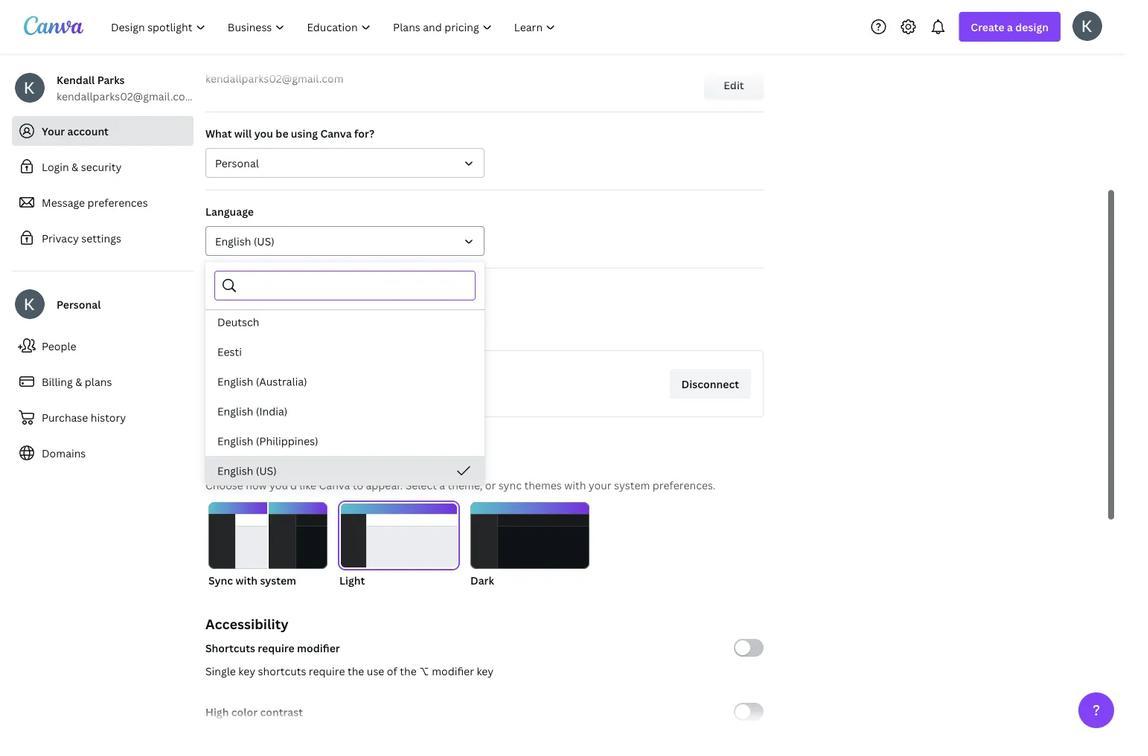 Task type: vqa. For each thing, say whether or not it's contained in the screenshot.
Get
no



Task type: describe. For each thing, give the bounding box(es) containing it.
privacy settings link
[[12, 223, 194, 253]]

you for will
[[254, 126, 273, 140]]

theme choose how you'd like canva to appear. select a theme, or sync themes with your system preferences.
[[205, 453, 716, 492]]

english (australia) option
[[205, 367, 485, 397]]

people link
[[12, 331, 194, 361]]

shortcuts
[[205, 641, 255, 656]]

kendall parks kendallparks02@gmail.com
[[57, 73, 195, 103]]

color
[[231, 705, 258, 720]]

using
[[291, 126, 318, 140]]

message preferences link
[[12, 188, 194, 217]]

Sync with system button
[[208, 503, 328, 589]]

you for that
[[274, 323, 292, 338]]

settings
[[81, 231, 121, 245]]

log
[[328, 323, 343, 338]]

that
[[250, 323, 271, 338]]

preferences
[[87, 195, 148, 210]]

billing & plans
[[42, 375, 112, 389]]

google kendall parks
[[272, 370, 339, 404]]

themes
[[524, 478, 562, 492]]

message
[[42, 195, 85, 210]]

login & security
[[42, 160, 122, 174]]

history
[[91, 411, 126, 425]]

& for billing
[[75, 375, 82, 389]]

accessibility
[[205, 615, 289, 634]]

choose
[[205, 478, 243, 492]]

Light button
[[339, 503, 459, 589]]

1 key from the left
[[238, 664, 255, 679]]

english (india) option
[[205, 397, 485, 427]]

purchase
[[42, 411, 88, 425]]

accounts
[[296, 283, 342, 297]]

english for english (us) button
[[215, 234, 251, 248]]

theme
[[205, 453, 250, 471]]

your
[[42, 124, 65, 138]]

preferences.
[[653, 478, 716, 492]]

sync
[[208, 574, 233, 588]]

domains link
[[12, 438, 194, 468]]

connected
[[205, 283, 261, 297]]

login & security link
[[12, 152, 194, 182]]

(us) inside option
[[256, 464, 277, 478]]

english (us) button
[[205, 456, 485, 486]]

0 horizontal spatial use
[[295, 323, 312, 338]]

light
[[339, 574, 365, 588]]

1 vertical spatial personal
[[57, 297, 101, 312]]

shortcuts
[[258, 664, 306, 679]]

sync
[[499, 478, 522, 492]]

kendall inside google kendall parks
[[272, 390, 309, 404]]

services
[[205, 323, 248, 338]]

what will you be using canva for?
[[205, 126, 375, 140]]

(india)
[[256, 405, 288, 419]]

0 vertical spatial kendallparks02@gmail.com
[[205, 71, 344, 85]]

in
[[346, 323, 355, 338]]

english for english (philippines) button
[[217, 434, 253, 449]]

contrast
[[260, 705, 303, 720]]

people
[[42, 339, 76, 353]]

domains
[[42, 446, 86, 460]]

dark
[[471, 574, 494, 588]]

with inside "button"
[[236, 574, 258, 588]]

create
[[971, 20, 1005, 34]]

english (australia) button
[[205, 367, 485, 397]]

english (philippines) option
[[205, 427, 485, 456]]

language
[[205, 204, 254, 219]]

purchase history link
[[12, 403, 194, 433]]

eesti
[[217, 345, 242, 359]]

your account
[[42, 124, 109, 138]]

a inside dropdown button
[[1007, 20, 1013, 34]]

billing & plans link
[[12, 367, 194, 397]]

for?
[[354, 126, 375, 140]]

1 horizontal spatial require
[[309, 664, 345, 679]]

create a design
[[971, 20, 1049, 34]]

(philippines)
[[256, 434, 318, 449]]

design
[[1016, 20, 1049, 34]]

will
[[234, 126, 252, 140]]

canva for what
[[320, 126, 352, 140]]

kendall parks image
[[1073, 11, 1103, 41]]

⌥
[[419, 664, 429, 679]]

account
[[67, 124, 109, 138]]

services that you use to log in to canva
[[205, 323, 402, 338]]

a inside theme choose how you'd like canva to appear. select a theme, or sync themes with your system preferences.
[[439, 478, 445, 492]]

english (india) button
[[205, 397, 485, 427]]

disconnect button
[[670, 369, 751, 399]]

english (australia)
[[217, 375, 307, 389]]

theme,
[[448, 478, 483, 492]]

social
[[264, 283, 293, 297]]

english (philippines)
[[217, 434, 318, 449]]

shortcuts require modifier
[[205, 641, 340, 656]]

1 the from the left
[[348, 664, 364, 679]]

2 key from the left
[[477, 664, 494, 679]]

eesti button
[[205, 337, 485, 367]]

deutsch option
[[205, 307, 485, 337]]

& for login
[[72, 160, 78, 174]]

plans
[[85, 375, 112, 389]]



Task type: locate. For each thing, give the bounding box(es) containing it.
connected social accounts
[[205, 283, 342, 297]]

kendallparks02@gmail.com
[[205, 71, 344, 85], [57, 89, 195, 103]]

0 vertical spatial use
[[295, 323, 312, 338]]

message preferences
[[42, 195, 148, 210]]

1 horizontal spatial kendall
[[272, 390, 309, 404]]

kendall
[[57, 73, 95, 87], [272, 390, 309, 404]]

(australia)
[[256, 375, 307, 389]]

1 horizontal spatial use
[[367, 664, 384, 679]]

1 vertical spatial &
[[75, 375, 82, 389]]

2 vertical spatial canva
[[319, 478, 350, 492]]

0 vertical spatial personal
[[215, 156, 259, 170]]

single key shortcuts require the use of the ⌥ modifier key
[[205, 664, 494, 679]]

Personal button
[[205, 148, 485, 178]]

to
[[315, 323, 326, 338], [358, 323, 368, 338], [353, 478, 363, 492]]

1 vertical spatial a
[[439, 478, 445, 492]]

key right ⌥
[[477, 664, 494, 679]]

1 vertical spatial kendall
[[272, 390, 309, 404]]

a
[[1007, 20, 1013, 34], [439, 478, 445, 492]]

with
[[564, 478, 586, 492], [236, 574, 258, 588]]

None search field
[[244, 272, 466, 300]]

1 horizontal spatial a
[[1007, 20, 1013, 34]]

of
[[387, 664, 397, 679]]

kendall down "(australia)"
[[272, 390, 309, 404]]

deutsch
[[217, 315, 259, 329]]

require up shortcuts
[[258, 641, 295, 656]]

how
[[246, 478, 267, 492]]

0 horizontal spatial with
[[236, 574, 258, 588]]

english up theme
[[217, 434, 253, 449]]

english inside 'option'
[[217, 434, 253, 449]]

1 horizontal spatial system
[[614, 478, 650, 492]]

canva right like
[[319, 478, 350, 492]]

personal down will
[[215, 156, 259, 170]]

& right login
[[72, 160, 78, 174]]

1 vertical spatial (us)
[[256, 464, 277, 478]]

english (us)
[[215, 234, 275, 248], [217, 464, 277, 478]]

canva right in at the top left of page
[[371, 323, 402, 338]]

purchase history
[[42, 411, 126, 425]]

1 horizontal spatial with
[[564, 478, 586, 492]]

0 vertical spatial kendall
[[57, 73, 95, 87]]

&
[[72, 160, 78, 174], [75, 375, 82, 389]]

english (us) inside option
[[217, 464, 277, 478]]

the left 'of'
[[348, 664, 364, 679]]

0 horizontal spatial kendallparks02@gmail.com
[[57, 89, 195, 103]]

to right in at the top left of page
[[358, 323, 368, 338]]

0 vertical spatial system
[[614, 478, 650, 492]]

privacy
[[42, 231, 79, 245]]

high color contrast
[[205, 705, 303, 720]]

0 vertical spatial english (us)
[[215, 234, 275, 248]]

0 vertical spatial canva
[[320, 126, 352, 140]]

system inside theme choose how you'd like canva to appear. select a theme, or sync themes with your system preferences.
[[614, 478, 650, 492]]

english down language
[[215, 234, 251, 248]]

0 vertical spatial modifier
[[297, 641, 340, 656]]

1 horizontal spatial key
[[477, 664, 494, 679]]

kendall up your account
[[57, 73, 95, 87]]

canva left for?
[[320, 126, 352, 140]]

with right sync
[[236, 574, 258, 588]]

select
[[405, 478, 437, 492]]

what
[[205, 126, 232, 140]]

kendallparks02@gmail.com up your account link
[[57, 89, 195, 103]]

use left 'of'
[[367, 664, 384, 679]]

0 horizontal spatial require
[[258, 641, 295, 656]]

personal up people on the top of page
[[57, 297, 101, 312]]

(us) down english (philippines)
[[256, 464, 277, 478]]

or
[[485, 478, 496, 492]]

1 vertical spatial modifier
[[432, 664, 474, 679]]

eesti option
[[205, 337, 485, 367]]

edit
[[724, 78, 744, 92]]

parks inside kendall parks kendallparks02@gmail.com
[[97, 73, 125, 87]]

privacy settings
[[42, 231, 121, 245]]

use left 'log'
[[295, 323, 312, 338]]

english down the eesti
[[217, 375, 253, 389]]

Language: English (US) button
[[205, 226, 485, 256]]

top level navigation element
[[101, 12, 568, 42]]

login
[[42, 160, 69, 174]]

personal inside personal button
[[215, 156, 259, 170]]

system inside the sync with system "button"
[[260, 574, 296, 588]]

the
[[348, 664, 364, 679], [400, 664, 417, 679]]

your
[[589, 478, 612, 492]]

key right single
[[238, 664, 255, 679]]

you
[[254, 126, 273, 140], [274, 323, 292, 338]]

single
[[205, 664, 236, 679]]

0 vertical spatial &
[[72, 160, 78, 174]]

to inside theme choose how you'd like canva to appear. select a theme, or sync themes with your system preferences.
[[353, 478, 363, 492]]

modifier
[[297, 641, 340, 656], [432, 664, 474, 679]]

0 horizontal spatial the
[[348, 664, 364, 679]]

1 vertical spatial parks
[[312, 390, 339, 404]]

to left appear. in the left bottom of the page
[[353, 478, 363, 492]]

system
[[614, 478, 650, 492], [260, 574, 296, 588]]

0 vertical spatial (us)
[[254, 234, 275, 248]]

you right "that"
[[274, 323, 292, 338]]

with left your
[[564, 478, 586, 492]]

1 vertical spatial you
[[274, 323, 292, 338]]

high
[[205, 705, 229, 720]]

system up accessibility
[[260, 574, 296, 588]]

(us) down language
[[254, 234, 275, 248]]

sync with system
[[208, 574, 296, 588]]

1 vertical spatial require
[[309, 664, 345, 679]]

like
[[300, 478, 316, 492]]

0 horizontal spatial a
[[439, 478, 445, 492]]

0 vertical spatial you
[[254, 126, 273, 140]]

english for english (australia) button
[[217, 375, 253, 389]]

english (us) option
[[205, 456, 485, 486]]

english (us) down english (philippines)
[[217, 464, 277, 478]]

english down english (philippines)
[[217, 464, 253, 478]]

1 horizontal spatial parks
[[312, 390, 339, 404]]

parks inside google kendall parks
[[312, 390, 339, 404]]

1 vertical spatial english (us)
[[217, 464, 277, 478]]

appear.
[[366, 478, 403, 492]]

1 horizontal spatial modifier
[[432, 664, 474, 679]]

0 horizontal spatial key
[[238, 664, 255, 679]]

kendallparks02@gmail.com up be
[[205, 71, 344, 85]]

with inside theme choose how you'd like canva to appear. select a theme, or sync themes with your system preferences.
[[564, 478, 586, 492]]

& left plans
[[75, 375, 82, 389]]

your account link
[[12, 116, 194, 146]]

canva inside theme choose how you'd like canva to appear. select a theme, or sync themes with your system preferences.
[[319, 478, 350, 492]]

require right shortcuts
[[309, 664, 345, 679]]

0 vertical spatial a
[[1007, 20, 1013, 34]]

parks
[[97, 73, 125, 87], [312, 390, 339, 404]]

1 vertical spatial use
[[367, 664, 384, 679]]

canva for theme
[[319, 478, 350, 492]]

0 horizontal spatial modifier
[[297, 641, 340, 656]]

be
[[276, 126, 289, 140]]

security
[[81, 160, 122, 174]]

english left (india)
[[217, 405, 253, 419]]

english (philippines) button
[[205, 427, 485, 456]]

kendall inside kendall parks kendallparks02@gmail.com
[[57, 73, 95, 87]]

1 vertical spatial system
[[260, 574, 296, 588]]

a left 'design'
[[1007, 20, 1013, 34]]

edit button
[[704, 70, 764, 100]]

key
[[238, 664, 255, 679], [477, 664, 494, 679]]

(us)
[[254, 234, 275, 248], [256, 464, 277, 478]]

disconnect
[[682, 377, 739, 391]]

you left be
[[254, 126, 273, 140]]

english for english (india) button
[[217, 405, 253, 419]]

create a design button
[[959, 12, 1061, 42]]

0 horizontal spatial parks
[[97, 73, 125, 87]]

you'd
[[269, 478, 297, 492]]

1 horizontal spatial kendallparks02@gmail.com
[[205, 71, 344, 85]]

0 vertical spatial with
[[564, 478, 586, 492]]

0 vertical spatial parks
[[97, 73, 125, 87]]

1 vertical spatial kendallparks02@gmail.com
[[57, 89, 195, 103]]

english (us) down language
[[215, 234, 275, 248]]

the left ⌥
[[400, 664, 417, 679]]

personal
[[215, 156, 259, 170], [57, 297, 101, 312]]

english (india)
[[217, 405, 288, 419]]

1 vertical spatial canva
[[371, 323, 402, 338]]

2 the from the left
[[400, 664, 417, 679]]

deutsch button
[[205, 307, 485, 337]]

0 vertical spatial require
[[258, 641, 295, 656]]

english
[[215, 234, 251, 248], [217, 375, 253, 389], [217, 405, 253, 419], [217, 434, 253, 449], [217, 464, 253, 478]]

google
[[272, 370, 308, 385]]

system right your
[[614, 478, 650, 492]]

modifier up "single key shortcuts require the use of the ⌥ modifier key"
[[297, 641, 340, 656]]

to left 'log'
[[315, 323, 326, 338]]

1 vertical spatial with
[[236, 574, 258, 588]]

0 horizontal spatial personal
[[57, 297, 101, 312]]

0 horizontal spatial kendall
[[57, 73, 95, 87]]

1 horizontal spatial the
[[400, 664, 417, 679]]

canva
[[320, 126, 352, 140], [371, 323, 402, 338], [319, 478, 350, 492]]

0 horizontal spatial system
[[260, 574, 296, 588]]

use
[[295, 323, 312, 338], [367, 664, 384, 679]]

english inside option
[[217, 375, 253, 389]]

modifier right ⌥
[[432, 664, 474, 679]]

require
[[258, 641, 295, 656], [309, 664, 345, 679]]

1 horizontal spatial personal
[[215, 156, 259, 170]]

billing
[[42, 375, 73, 389]]

Dark button
[[471, 503, 590, 589]]

a right select
[[439, 478, 445, 492]]



